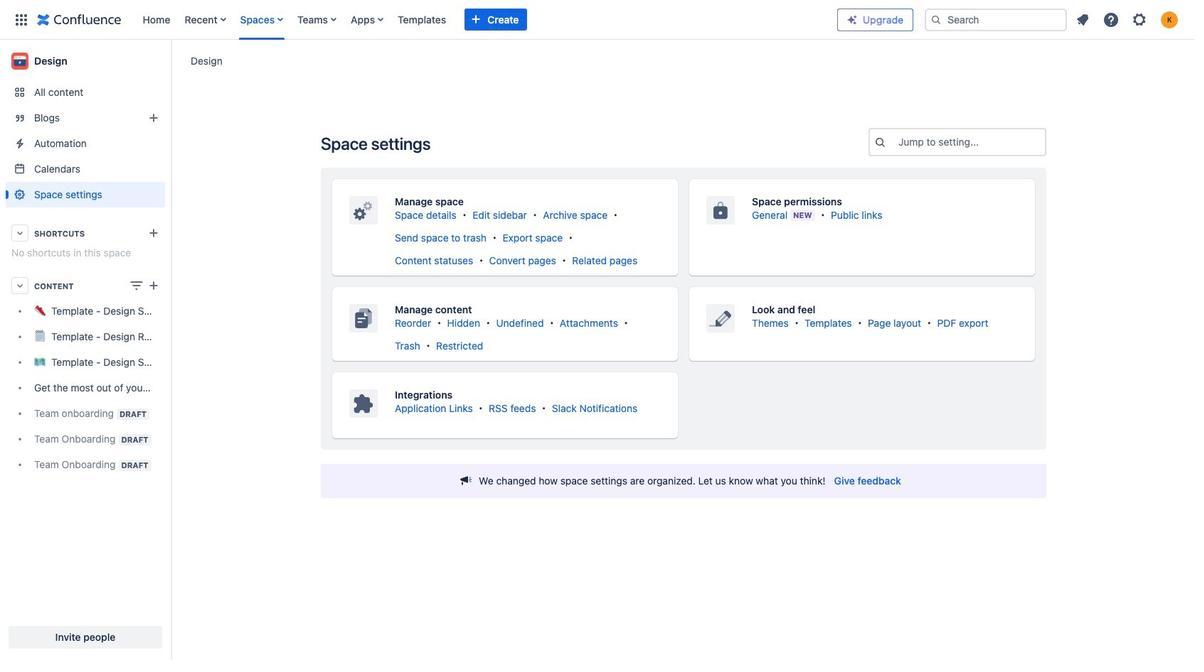 Task type: describe. For each thing, give the bounding box(es) containing it.
space element
[[0, 40, 171, 661]]

collapse sidebar image
[[155, 47, 186, 75]]

change view image
[[128, 277, 145, 295]]

premium image
[[847, 14, 858, 25]]

your profile and preferences image
[[1161, 11, 1178, 28]]

search image
[[931, 14, 942, 25]]

Search settings text field
[[899, 135, 901, 149]]

create a blog image
[[145, 110, 162, 127]]



Task type: locate. For each thing, give the bounding box(es) containing it.
help icon image
[[1103, 11, 1120, 28]]

Search field
[[925, 8, 1067, 31]]

create image
[[145, 277, 162, 295]]

0 horizontal spatial list
[[136, 0, 837, 39]]

list for premium icon
[[1070, 7, 1187, 32]]

add shortcut image
[[145, 225, 162, 242]]

1 horizontal spatial list
[[1070, 7, 1187, 32]]

None search field
[[925, 8, 1067, 31]]

list
[[136, 0, 837, 39], [1070, 7, 1187, 32]]

banner
[[0, 0, 1195, 40]]

global element
[[9, 0, 837, 39]]

appswitcher icon image
[[13, 11, 30, 28]]

confluence image
[[37, 11, 121, 28], [37, 11, 121, 28]]

settings icon image
[[1131, 11, 1148, 28]]

tree inside space element
[[6, 299, 165, 478]]

tree
[[6, 299, 165, 478]]

list for appswitcher icon
[[136, 0, 837, 39]]

notification icon image
[[1074, 11, 1091, 28]]



Task type: vqa. For each thing, say whether or not it's contained in the screenshot.
Create a blog "image"
yes



